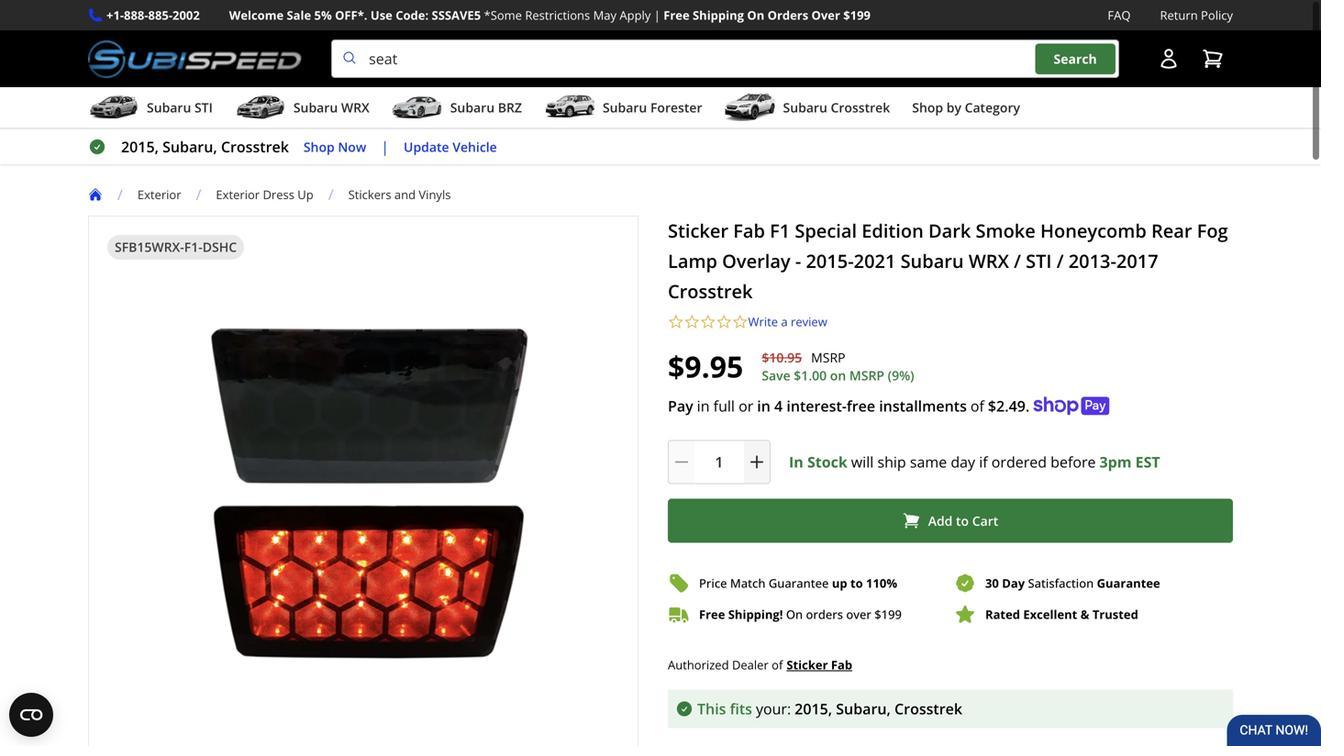 Task type: locate. For each thing, give the bounding box(es) containing it.
free right the 'apply'
[[664, 7, 690, 23]]

1 horizontal spatial of
[[971, 396, 985, 416]]

update vehicle button
[[404, 137, 497, 157]]

and
[[395, 186, 416, 203]]

0 vertical spatial |
[[654, 7, 661, 23]]

exterior up sfb15wrx-
[[138, 186, 181, 203]]

-
[[796, 248, 802, 274]]

satisfaction
[[1029, 575, 1094, 592]]

sticker fab link
[[787, 655, 853, 675]]

search input field
[[331, 40, 1120, 78]]

1 vertical spatial $199
[[875, 606, 902, 623]]

0 vertical spatial shop
[[913, 99, 944, 116]]

sticker
[[668, 218, 729, 243], [787, 657, 828, 673]]

sticker inside authorized dealer of sticker fab
[[787, 657, 828, 673]]

subaru inside subaru sti dropdown button
[[147, 99, 191, 116]]

shop inside "dropdown button"
[[913, 99, 944, 116]]

write a review link
[[749, 314, 828, 330]]

search button
[[1036, 43, 1116, 74]]

0 vertical spatial wrx
[[341, 99, 370, 116]]

in
[[697, 396, 710, 416], [758, 396, 771, 416]]

shop
[[913, 99, 944, 116], [304, 138, 335, 155]]

of right dealer
[[772, 657, 783, 673]]

a subaru forester thumbnail image image
[[544, 94, 596, 121]]

sale
[[287, 7, 311, 23]]

wrx down smoke
[[969, 248, 1010, 274]]

exterior dress up link
[[216, 186, 328, 203], [216, 186, 314, 203]]

0 horizontal spatial free
[[664, 7, 690, 23]]

1 horizontal spatial subaru,
[[836, 699, 891, 719]]

$199
[[844, 7, 871, 23], [875, 606, 902, 623]]

0 horizontal spatial |
[[381, 137, 389, 157]]

shop for shop by category
[[913, 99, 944, 116]]

stickers
[[348, 186, 392, 203]]

up
[[832, 575, 848, 592]]

1 horizontal spatial free
[[699, 606, 726, 623]]

/
[[117, 185, 123, 204], [196, 185, 201, 204], [328, 185, 334, 204], [1014, 248, 1022, 274], [1057, 248, 1064, 274]]

1 vertical spatial of
[[772, 657, 783, 673]]

0 horizontal spatial guarantee
[[769, 575, 829, 592]]

0 horizontal spatial wrx
[[341, 99, 370, 116]]

empty star image left a
[[733, 314, 749, 330]]

0 vertical spatial fab
[[734, 218, 765, 243]]

2015, right your:
[[795, 699, 833, 719]]

fab up this fits your: 2015, subaru, crosstrek
[[831, 657, 853, 673]]

in left 4
[[758, 396, 771, 416]]

0 vertical spatial subaru,
[[163, 137, 217, 157]]

1 horizontal spatial wrx
[[969, 248, 1010, 274]]

subaru sti
[[147, 99, 213, 116]]

1 horizontal spatial 2015,
[[795, 699, 833, 719]]

1 horizontal spatial msrp
[[850, 367, 885, 384]]

subaru up "2015, subaru, crosstrek"
[[147, 99, 191, 116]]

subaru for subaru crosstrek
[[783, 99, 828, 116]]

subaru down dark at the right top of page
[[901, 248, 964, 274]]

0 horizontal spatial of
[[772, 657, 783, 673]]

1 vertical spatial shop
[[304, 138, 335, 155]]

apply
[[620, 7, 651, 23]]

pay in full or in 4 interest-free installments of $2.49 .
[[668, 396, 1030, 416]]

None number field
[[668, 440, 771, 484]]

/ for stickers and vinyls
[[328, 185, 334, 204]]

888-
[[124, 7, 148, 23]]

/ down "2015, subaru, crosstrek"
[[196, 185, 201, 204]]

empty star image
[[684, 314, 700, 330], [700, 314, 716, 330], [716, 314, 733, 330]]

0 horizontal spatial in
[[697, 396, 710, 416]]

1 vertical spatial wrx
[[969, 248, 1010, 274]]

| right the 'apply'
[[654, 7, 661, 23]]

/ right up
[[328, 185, 334, 204]]

1 horizontal spatial on
[[787, 606, 803, 623]]

fab left f1
[[734, 218, 765, 243]]

up
[[298, 186, 314, 203]]

sti down smoke
[[1026, 248, 1052, 274]]

1 horizontal spatial shop
[[913, 99, 944, 116]]

0 vertical spatial on
[[748, 7, 765, 23]]

exterior for exterior dress up
[[216, 186, 260, 203]]

shop left now
[[304, 138, 335, 155]]

subaru up "shop now"
[[294, 99, 338, 116]]

0 horizontal spatial msrp
[[812, 349, 846, 366]]

1 horizontal spatial sticker
[[787, 657, 828, 673]]

dshc
[[203, 238, 237, 256]]

trusted
[[1093, 606, 1139, 623]]

0 vertical spatial sticker
[[668, 218, 729, 243]]

free
[[664, 7, 690, 23], [699, 606, 726, 623]]

guarantee up trusted
[[1097, 575, 1161, 592]]

shipping!
[[729, 606, 783, 623]]

0 horizontal spatial sticker
[[668, 218, 729, 243]]

1 empty star image from the left
[[684, 314, 700, 330]]

subaru, down subaru sti
[[163, 137, 217, 157]]

1 horizontal spatial fab
[[831, 657, 853, 673]]

dark
[[929, 218, 971, 243]]

edition
[[862, 218, 924, 243]]

subaru for subaru forester
[[603, 99, 647, 116]]

sti up "2015, subaru, crosstrek"
[[195, 99, 213, 116]]

msrp
[[812, 349, 846, 366], [850, 367, 885, 384]]

exterior left dress
[[216, 186, 260, 203]]

110%
[[867, 575, 898, 592]]

shop for shop now
[[304, 138, 335, 155]]

empty star image up "$9.95"
[[668, 314, 684, 330]]

0 vertical spatial to
[[956, 512, 969, 530]]

wrx inside dropdown button
[[341, 99, 370, 116]]

same
[[910, 452, 947, 472]]

stickers and vinyls
[[348, 186, 451, 203]]

subaru right the a subaru crosstrek thumbnail image
[[783, 99, 828, 116]]

exterior link up sfb15wrx-
[[138, 186, 181, 203]]

subaru inside subaru forester dropdown button
[[603, 99, 647, 116]]

dealer
[[732, 657, 769, 673]]

1 horizontal spatial guarantee
[[1097, 575, 1161, 592]]

empty star image
[[668, 314, 684, 330], [733, 314, 749, 330]]

faq link
[[1108, 6, 1131, 25]]

fab inside authorized dealer of sticker fab
[[831, 657, 853, 673]]

in stock will ship same day if ordered before 3pm est
[[789, 452, 1161, 472]]

or
[[739, 396, 754, 416]]

smoke
[[976, 218, 1036, 243]]

a subaru brz thumbnail image image
[[392, 94, 443, 121]]

1 horizontal spatial sti
[[1026, 248, 1052, 274]]

subaru left brz
[[450, 99, 495, 116]]

1 horizontal spatial empty star image
[[733, 314, 749, 330]]

pay
[[668, 396, 694, 416]]

sticker fab f1 special edition dark smoke honeycomb rear fog lamp overlay - 2015-2021 subaru wrx / sti / 2013-2017 crosstrek
[[668, 218, 1229, 304]]

2 guarantee from the left
[[1097, 575, 1161, 592]]

subaru for subaru sti
[[147, 99, 191, 116]]

1 vertical spatial free
[[699, 606, 726, 623]]

0 horizontal spatial sti
[[195, 99, 213, 116]]

vinyls
[[419, 186, 451, 203]]

subaru crosstrek button
[[725, 91, 891, 128]]

0 horizontal spatial fab
[[734, 218, 765, 243]]

to right up
[[851, 575, 863, 592]]

1 horizontal spatial in
[[758, 396, 771, 416]]

subaru wrx
[[294, 99, 370, 116]]

a subaru sti thumbnail image image
[[88, 94, 140, 121]]

subaru left forester
[[603, 99, 647, 116]]

subaru inside subaru brz dropdown button
[[450, 99, 495, 116]]

this
[[698, 699, 726, 719]]

will
[[852, 452, 874, 472]]

category
[[965, 99, 1021, 116]]

sti inside dropdown button
[[195, 99, 213, 116]]

guarantee up free shipping! on orders over $199
[[769, 575, 829, 592]]

0 horizontal spatial to
[[851, 575, 863, 592]]

wrx
[[341, 99, 370, 116], [969, 248, 1010, 274]]

1 vertical spatial sti
[[1026, 248, 1052, 274]]

2015,
[[121, 137, 159, 157], [795, 699, 833, 719]]

day
[[1003, 575, 1025, 592]]

wrx up now
[[341, 99, 370, 116]]

0 vertical spatial sti
[[195, 99, 213, 116]]

ship
[[878, 452, 907, 472]]

now
[[338, 138, 366, 155]]

free down price
[[699, 606, 726, 623]]

sti inside "sticker fab f1 special edition dark smoke honeycomb rear fog lamp overlay - 2015-2021 subaru wrx / sti / 2013-2017 crosstrek"
[[1026, 248, 1052, 274]]

wrx inside "sticker fab f1 special edition dark smoke honeycomb rear fog lamp overlay - 2015-2021 subaru wrx / sti / 2013-2017 crosstrek"
[[969, 248, 1010, 274]]

sfb15wrx-
[[115, 238, 184, 256]]

update
[[404, 138, 449, 155]]

faq
[[1108, 7, 1131, 23]]

2 empty star image from the left
[[700, 314, 716, 330]]

of left "$2.49" at right bottom
[[971, 396, 985, 416]]

subaru for subaru brz
[[450, 99, 495, 116]]

2 empty star image from the left
[[733, 314, 749, 330]]

$9.95
[[668, 347, 744, 387]]

1 vertical spatial fab
[[831, 657, 853, 673]]

1 exterior from the left
[[138, 186, 181, 203]]

1 vertical spatial 2015,
[[795, 699, 833, 719]]

5%
[[314, 7, 332, 23]]

price match guarantee up to 110%
[[699, 575, 898, 592]]

subaru forester
[[603, 99, 703, 116]]

2 exterior from the left
[[216, 186, 260, 203]]

1 vertical spatial sticker
[[787, 657, 828, 673]]

in left full
[[697, 396, 710, 416]]

of
[[971, 396, 985, 416], [772, 657, 783, 673]]

0 horizontal spatial shop
[[304, 138, 335, 155]]

a
[[782, 314, 788, 330]]

2015, down subaru sti dropdown button
[[121, 137, 159, 157]]

fab inside "sticker fab f1 special edition dark smoke honeycomb rear fog lamp overlay - 2015-2021 subaru wrx / sti / 2013-2017 crosstrek"
[[734, 218, 765, 243]]

authorized
[[668, 657, 729, 673]]

0 horizontal spatial empty star image
[[668, 314, 684, 330]]

1 vertical spatial subaru,
[[836, 699, 891, 719]]

write a review
[[749, 314, 828, 330]]

30 day satisfaction guarantee
[[986, 575, 1161, 592]]

f1-
[[184, 238, 203, 256]]

| right now
[[381, 137, 389, 157]]

add to cart button
[[668, 499, 1234, 543]]

msrp up on
[[812, 349, 846, 366]]

1 horizontal spatial to
[[956, 512, 969, 530]]

subispeed logo image
[[88, 40, 302, 78]]

shop left "by"
[[913, 99, 944, 116]]

0 horizontal spatial $199
[[844, 7, 871, 23]]

sticker up lamp
[[668, 218, 729, 243]]

brz
[[498, 99, 522, 116]]

/ right the home image
[[117, 185, 123, 204]]

msrp right on
[[850, 367, 885, 384]]

subaru inside subaru wrx dropdown button
[[294, 99, 338, 116]]

1 empty star image from the left
[[668, 314, 684, 330]]

to right add
[[956, 512, 969, 530]]

1 vertical spatial on
[[787, 606, 803, 623]]

0 horizontal spatial exterior
[[138, 186, 181, 203]]

885-
[[148, 7, 173, 23]]

0 vertical spatial free
[[664, 7, 690, 23]]

exterior dress up
[[216, 186, 314, 203]]

3pm
[[1100, 452, 1132, 472]]

forester
[[651, 99, 703, 116]]

0 vertical spatial 2015,
[[121, 137, 159, 157]]

1 horizontal spatial exterior
[[216, 186, 260, 203]]

est
[[1136, 452, 1161, 472]]

|
[[654, 7, 661, 23], [381, 137, 389, 157]]

before
[[1051, 452, 1096, 472]]

subaru crosstrek
[[783, 99, 891, 116]]

add
[[929, 512, 953, 530]]

stock
[[808, 452, 848, 472]]

sticker up this fits your: 2015, subaru, crosstrek
[[787, 657, 828, 673]]

0 horizontal spatial 2015,
[[121, 137, 159, 157]]

stickers and vinyls link
[[348, 186, 466, 203], [348, 186, 451, 203]]

subaru forester button
[[544, 91, 703, 128]]

subaru, down sticker fab link
[[836, 699, 891, 719]]

subaru inside subaru crosstrek dropdown button
[[783, 99, 828, 116]]

exterior
[[138, 186, 181, 203], [216, 186, 260, 203]]



Task type: describe. For each thing, give the bounding box(es) containing it.
welcome sale 5% off*. use code: sssave5 *some restrictions may apply | free shipping on orders over $199
[[229, 7, 871, 23]]

subaru sti button
[[88, 91, 213, 128]]

2002
[[173, 7, 200, 23]]

match
[[731, 575, 766, 592]]

subaru wrx button
[[235, 91, 370, 128]]

increment image
[[748, 453, 766, 471]]

update vehicle
[[404, 138, 497, 155]]

search
[[1054, 50, 1098, 67]]

0 vertical spatial $199
[[844, 7, 871, 23]]

orders
[[768, 7, 809, 23]]

sfb15wrx-f1-dshc
[[115, 238, 237, 256]]

2021
[[854, 248, 896, 274]]

by
[[947, 99, 962, 116]]

your:
[[756, 699, 791, 719]]

a subaru crosstrek thumbnail image image
[[725, 94, 776, 121]]

policy
[[1202, 7, 1234, 23]]

+1-
[[106, 7, 124, 23]]

day
[[951, 452, 976, 472]]

shipping
[[693, 7, 744, 23]]

review
[[791, 314, 828, 330]]

sssave5
[[432, 7, 481, 23]]

welcome
[[229, 7, 284, 23]]

shop now
[[304, 138, 366, 155]]

0 horizontal spatial subaru,
[[163, 137, 217, 157]]

full
[[714, 396, 735, 416]]

off*.
[[335, 7, 368, 23]]

button image
[[1158, 48, 1180, 70]]

return
[[1161, 7, 1199, 23]]

sticker inside "sticker fab f1 special edition dark smoke honeycomb rear fog lamp overlay - 2015-2021 subaru wrx / sti / 2013-2017 crosstrek"
[[668, 218, 729, 243]]

0 vertical spatial of
[[971, 396, 985, 416]]

save
[[762, 367, 791, 384]]

dress
[[263, 186, 295, 203]]

sfb15wrx-f1-dshc sticker fab f1 special edition dark smoke honeycomb rear fog lamp overlay - 2015-2020 wrx & sti / 2013-2017 crosstrek, image
[[89, 309, 638, 673]]

(9%)
[[888, 367, 915, 384]]

over
[[812, 7, 841, 23]]

open widget image
[[9, 693, 53, 737]]

crosstrek inside dropdown button
[[831, 99, 891, 116]]

0 horizontal spatial on
[[748, 7, 765, 23]]

fog
[[1198, 218, 1229, 243]]

1 vertical spatial |
[[381, 137, 389, 157]]

return policy link
[[1161, 6, 1234, 25]]

subaru inside "sticker fab f1 special edition dark smoke honeycomb rear fog lamp overlay - 2015-2021 subaru wrx / sti / 2013-2017 crosstrek"
[[901, 248, 964, 274]]

$1.00
[[794, 367, 827, 384]]

1 horizontal spatial |
[[654, 7, 661, 23]]

vehicle
[[453, 138, 497, 155]]

exterior for exterior
[[138, 186, 181, 203]]

1 guarantee from the left
[[769, 575, 829, 592]]

30
[[986, 575, 999, 592]]

/ left 2013-
[[1057, 248, 1064, 274]]

use
[[371, 7, 393, 23]]

shop pay image
[[1034, 397, 1110, 415]]

+1-888-885-2002
[[106, 7, 200, 23]]

decrement image
[[673, 453, 691, 471]]

3 empty star image from the left
[[716, 314, 733, 330]]

rated
[[986, 606, 1021, 623]]

write
[[749, 314, 778, 330]]

add to cart
[[929, 512, 999, 530]]

shop now link
[[304, 137, 366, 157]]

home image
[[88, 187, 103, 202]]

interest-
[[787, 396, 847, 416]]

fits
[[730, 699, 753, 719]]

a subaru wrx thumbnail image image
[[235, 94, 286, 121]]

code:
[[396, 7, 429, 23]]

shop by category
[[913, 99, 1021, 116]]

rear
[[1152, 218, 1193, 243]]

over
[[847, 606, 872, 623]]

$10.95 msrp save $1.00 on msrp (9%)
[[762, 349, 915, 384]]

2 in from the left
[[758, 396, 771, 416]]

1 in from the left
[[697, 396, 710, 416]]

ordered
[[992, 452, 1047, 472]]

free
[[847, 396, 876, 416]]

1 horizontal spatial $199
[[875, 606, 902, 623]]

subaru brz button
[[392, 91, 522, 128]]

free shipping! on orders over $199
[[699, 606, 902, 623]]

exterior link up sfb15wrx-f1-dshc at the top left of page
[[138, 186, 196, 203]]

shop by category button
[[913, 91, 1021, 128]]

&
[[1081, 606, 1090, 623]]

/ for exterior dress up
[[196, 185, 201, 204]]

excellent
[[1024, 606, 1078, 623]]

may
[[594, 7, 617, 23]]

subaru brz
[[450, 99, 522, 116]]

f1
[[770, 218, 790, 243]]

/ for exterior
[[117, 185, 123, 204]]

subaru for subaru wrx
[[294, 99, 338, 116]]

*some
[[484, 7, 522, 23]]

if
[[980, 452, 988, 472]]

4
[[775, 396, 783, 416]]

special
[[795, 218, 857, 243]]

honeycomb
[[1041, 218, 1147, 243]]

to inside button
[[956, 512, 969, 530]]

2015-
[[806, 248, 854, 274]]

cart
[[973, 512, 999, 530]]

orders
[[806, 606, 844, 623]]

$10.95
[[762, 349, 802, 366]]

2013-
[[1069, 248, 1117, 274]]

of inside authorized dealer of sticker fab
[[772, 657, 783, 673]]

crosstrek inside "sticker fab f1 special edition dark smoke honeycomb rear fog lamp overlay - 2015-2021 subaru wrx / sti / 2013-2017 crosstrek"
[[668, 279, 753, 304]]

1 vertical spatial to
[[851, 575, 863, 592]]

/ down smoke
[[1014, 248, 1022, 274]]



Task type: vqa. For each thing, say whether or not it's contained in the screenshot.
injectors
no



